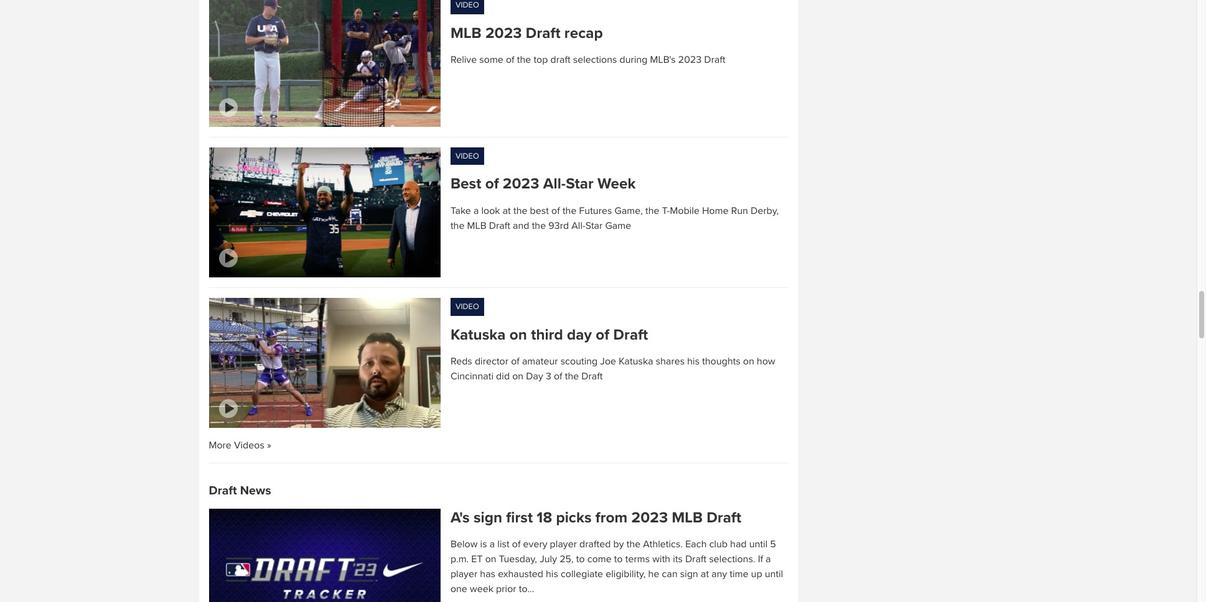 Task type: describe. For each thing, give the bounding box(es) containing it.
news
[[240, 484, 271, 499]]

with
[[652, 554, 670, 566]]

tuesday,
[[499, 554, 537, 566]]

derby,
[[751, 205, 779, 217]]

p.m.
[[451, 554, 469, 566]]

of right day
[[596, 326, 610, 344]]

club
[[709, 539, 728, 551]]

0 vertical spatial all-
[[543, 175, 566, 193]]

every
[[523, 539, 547, 551]]

mlb inside take a look at the best of the futures game, the t-mobile home run derby, the mlb draft and the 93rd all-star game
[[467, 220, 487, 232]]

1 horizontal spatial a
[[490, 539, 495, 551]]

reds
[[451, 356, 472, 368]]

draft inside "link"
[[526, 24, 561, 42]]

has
[[480, 568, 495, 581]]

some
[[479, 54, 503, 66]]

best of 2023 all-star week
[[451, 175, 636, 193]]

5
[[770, 539, 776, 551]]

by
[[613, 539, 624, 551]]

2023 up best
[[503, 175, 539, 193]]

0 vertical spatial player
[[550, 539, 577, 551]]

one
[[451, 583, 467, 596]]

if
[[758, 554, 763, 566]]

on left how
[[743, 356, 754, 368]]

thoughts
[[702, 356, 741, 368]]

the left top
[[517, 54, 531, 66]]

2 to from the left
[[614, 554, 623, 566]]

video for mlb
[[455, 0, 479, 10]]

draft right the mlb's
[[704, 54, 725, 66]]

draft inside reds director of amateur scouting joe katuska shares his thoughts on how cincinnati did on day 3 of the draft
[[582, 370, 603, 383]]

0 horizontal spatial katuska
[[451, 326, 506, 344]]

director
[[475, 356, 508, 368]]

at inside below is a list of every player drafted by the athletics. each club had until 5 p.m. et on tuesday, july 25, to come to terms with its draft selections. if a player has exhausted his collegiate eligibility, he can sign at any time up until one week prior to...
[[701, 568, 709, 581]]

third
[[531, 326, 563, 344]]

t-
[[662, 205, 670, 217]]

look
[[481, 205, 500, 217]]

the inside reds director of amateur scouting joe katuska shares his thoughts on how cincinnati did on day 3 of the draft
[[565, 370, 579, 383]]

and
[[513, 220, 529, 232]]

videos
[[234, 440, 264, 452]]

0 vertical spatial sign
[[474, 509, 502, 527]]

93rd
[[548, 220, 569, 232]]

draft left news
[[209, 484, 237, 499]]

on inside katuska on third day of draft link
[[510, 326, 527, 344]]

on right did
[[512, 370, 524, 383]]

the up and
[[513, 205, 527, 217]]

the inside below is a list of every player drafted by the athletics. each club had until 5 p.m. et on tuesday, july 25, to come to terms with its draft selections. if a player has exhausted his collegiate eligibility, he can sign at any time up until one week prior to...
[[627, 539, 641, 551]]

more videos
[[209, 440, 264, 452]]

mlb's
[[650, 54, 676, 66]]

video for best
[[455, 151, 479, 161]]

best of 2023 all-star week link
[[451, 175, 788, 193]]

1 vertical spatial until
[[765, 568, 783, 581]]

his inside below is a list of every player drafted by the athletics. each club had until 5 p.m. et on tuesday, july 25, to come to terms with its draft selections. if a player has exhausted his collegiate eligibility, he can sign at any time up until one week prior to...
[[546, 568, 558, 581]]

katuska inside reds director of amateur scouting joe katuska shares his thoughts on how cincinnati did on day 3 of the draft
[[619, 356, 653, 368]]

the left t- at the top
[[645, 205, 659, 217]]

run
[[731, 205, 748, 217]]

picks
[[556, 509, 592, 527]]

video for katuska
[[455, 302, 479, 312]]

draft inside below is a list of every player drafted by the athletics. each club had until 5 p.m. et on tuesday, july 25, to come to terms with its draft selections. if a player has exhausted his collegiate eligibility, he can sign at any time up until one week prior to...
[[685, 554, 707, 566]]

more
[[209, 440, 231, 452]]

any
[[712, 568, 727, 581]]

2023 right the mlb's
[[678, 54, 702, 66]]

on inside below is a list of every player drafted by the athletics. each club had until 5 p.m. et on tuesday, july 25, to come to terms with its draft selections. if a player has exhausted his collegiate eligibility, he can sign at any time up until one week prior to...
[[485, 554, 496, 566]]

draft up "club"
[[707, 509, 741, 527]]

of right some
[[506, 54, 514, 66]]

et
[[471, 554, 483, 566]]

3
[[546, 370, 551, 383]]

home
[[702, 205, 729, 217]]

draft up joe
[[613, 326, 648, 344]]

below is a list of every player drafted by the athletics. each club had until 5 p.m. et on tuesday, july 25, to come to terms with its draft selections. if a player has exhausted his collegiate eligibility, he can sign at any time up until one week prior to...
[[451, 539, 783, 596]]

up
[[751, 568, 762, 581]]

time
[[730, 568, 749, 581]]

scouting
[[561, 356, 598, 368]]

its
[[673, 554, 683, 566]]

shares
[[656, 356, 685, 368]]

first
[[506, 509, 533, 527]]

draft news
[[209, 484, 271, 499]]

all- inside take a look at the best of the futures game, the t-mobile home run derby, the mlb draft and the 93rd all-star game
[[571, 220, 586, 232]]

0 vertical spatial until
[[749, 539, 768, 551]]

terms
[[625, 554, 650, 566]]

amateur
[[522, 356, 558, 368]]

mlb 2023 draft recap link
[[451, 24, 788, 42]]

to...
[[519, 583, 534, 596]]

katuska on third day of draft
[[451, 326, 648, 344]]

more videos link
[[209, 440, 271, 452]]

a's
[[451, 509, 470, 527]]

top
[[534, 54, 548, 66]]

mobile
[[670, 205, 700, 217]]



Task type: vqa. For each thing, say whether or not it's contained in the screenshot.
3rd Video from the top
yes



Task type: locate. For each thing, give the bounding box(es) containing it.
of
[[506, 54, 514, 66], [485, 175, 499, 193], [551, 205, 560, 217], [596, 326, 610, 344], [511, 356, 520, 368], [554, 370, 562, 383], [512, 539, 521, 551]]

1 horizontal spatial sign
[[680, 568, 698, 581]]

a right is
[[490, 539, 495, 551]]

day
[[567, 326, 592, 344]]

2 vertical spatial mlb
[[672, 509, 703, 527]]

mlb
[[451, 24, 482, 42], [467, 220, 487, 232], [672, 509, 703, 527]]

0 horizontal spatial a
[[474, 205, 479, 217]]

mlb down look
[[467, 220, 487, 232]]

until right up
[[765, 568, 783, 581]]

all-
[[543, 175, 566, 193], [571, 220, 586, 232]]

his right shares
[[687, 356, 700, 368]]

best
[[451, 175, 481, 193]]

player
[[550, 539, 577, 551], [451, 568, 477, 581]]

sign
[[474, 509, 502, 527], [680, 568, 698, 581]]

the down the scouting
[[565, 370, 579, 383]]

1 vertical spatial a
[[490, 539, 495, 551]]

the down 'take'
[[451, 220, 465, 232]]

july
[[540, 554, 557, 566]]

until left 5 at the bottom
[[749, 539, 768, 551]]

1 video from the top
[[455, 0, 479, 10]]

during
[[620, 54, 648, 66]]

take a look at the best of the futures game, the t-mobile home run derby, the mlb draft and the 93rd all-star game
[[451, 205, 779, 232]]

player down p.m.
[[451, 568, 477, 581]]

1 horizontal spatial katuska
[[619, 356, 653, 368]]

sign down the its
[[680, 568, 698, 581]]

of right 'list'
[[512, 539, 521, 551]]

0 horizontal spatial player
[[451, 568, 477, 581]]

draft
[[551, 54, 571, 66]]

25,
[[560, 554, 574, 566]]

video up best
[[455, 151, 479, 161]]

athletics.
[[643, 539, 683, 551]]

star inside take a look at the best of the futures game, the t-mobile home run derby, the mlb draft and the 93rd all-star game
[[585, 220, 603, 232]]

1 horizontal spatial player
[[550, 539, 577, 551]]

did
[[496, 370, 510, 383]]

0 vertical spatial katuska
[[451, 326, 506, 344]]

0 horizontal spatial sign
[[474, 509, 502, 527]]

1 vertical spatial at
[[701, 568, 709, 581]]

from
[[595, 509, 628, 527]]

recap
[[564, 24, 603, 42]]

game,
[[615, 205, 643, 217]]

a right if
[[766, 554, 771, 566]]

come
[[587, 554, 612, 566]]

the up 93rd
[[563, 205, 577, 217]]

katuska on third day of draft link
[[451, 326, 788, 344]]

1 to from the left
[[576, 554, 585, 566]]

game
[[605, 220, 631, 232]]

had
[[730, 539, 747, 551]]

mlb 2023 draft recap
[[451, 24, 603, 42]]

mlb up each
[[672, 509, 703, 527]]

to right 25,
[[576, 554, 585, 566]]

2023 up athletics.
[[631, 509, 668, 527]]

0 vertical spatial video
[[455, 0, 479, 10]]

a inside take a look at the best of the futures game, the t-mobile home run derby, the mlb draft and the 93rd all-star game
[[474, 205, 479, 217]]

of right 3
[[554, 370, 562, 383]]

0 horizontal spatial his
[[546, 568, 558, 581]]

of right best
[[485, 175, 499, 193]]

sign up is
[[474, 509, 502, 527]]

sign inside below is a list of every player drafted by the athletics. each club had until 5 p.m. et on tuesday, july 25, to come to terms with its draft selections. if a player has exhausted his collegiate eligibility, he can sign at any time up until one week prior to...
[[680, 568, 698, 581]]

eligibility,
[[606, 568, 646, 581]]

mlb inside "link"
[[451, 24, 482, 42]]

star down futures
[[585, 220, 603, 232]]

drafted
[[579, 539, 611, 551]]

katuska right joe
[[619, 356, 653, 368]]

1 vertical spatial his
[[546, 568, 558, 581]]

can
[[662, 568, 678, 581]]

on
[[510, 326, 527, 344], [743, 356, 754, 368], [512, 370, 524, 383], [485, 554, 496, 566]]

his down the july
[[546, 568, 558, 581]]

1 vertical spatial mlb
[[467, 220, 487, 232]]

on left third
[[510, 326, 527, 344]]

a left look
[[474, 205, 479, 217]]

0 vertical spatial his
[[687, 356, 700, 368]]

a's sign first 18 picks from 2023 mlb draft link
[[451, 509, 788, 527]]

2 vertical spatial a
[[766, 554, 771, 566]]

a's sign first 18 picks from 2023 mlb draft
[[451, 509, 741, 527]]

week
[[470, 583, 494, 596]]

at right look
[[503, 205, 511, 217]]

a
[[474, 205, 479, 217], [490, 539, 495, 551], [766, 554, 771, 566]]

1 vertical spatial sign
[[680, 568, 698, 581]]

is
[[480, 539, 487, 551]]

of inside below is a list of every player drafted by the athletics. each club had until 5 p.m. et on tuesday, july 25, to come to terms with its draft selections. if a player has exhausted his collegiate eligibility, he can sign at any time up until one week prior to...
[[512, 539, 521, 551]]

exhausted
[[498, 568, 543, 581]]

2023 up some
[[485, 24, 522, 42]]

2 horizontal spatial a
[[766, 554, 771, 566]]

at inside take a look at the best of the futures game, the t-mobile home run derby, the mlb draft and the 93rd all-star game
[[503, 205, 511, 217]]

video up relive
[[455, 0, 479, 10]]

cincinnati
[[451, 370, 494, 383]]

each
[[685, 539, 707, 551]]

video
[[455, 0, 479, 10], [455, 151, 479, 161], [455, 302, 479, 312]]

draft down look
[[489, 220, 510, 232]]

0 horizontal spatial at
[[503, 205, 511, 217]]

all- up best
[[543, 175, 566, 193]]

reds director of amateur scouting joe katuska shares his thoughts on how cincinnati did on day 3 of the draft
[[451, 356, 775, 383]]

0 horizontal spatial all-
[[543, 175, 566, 193]]

katuska up director
[[451, 326, 506, 344]]

to
[[576, 554, 585, 566], [614, 554, 623, 566]]

joe
[[600, 356, 616, 368]]

of up 93rd
[[551, 205, 560, 217]]

list
[[497, 539, 509, 551]]

1 vertical spatial player
[[451, 568, 477, 581]]

his
[[687, 356, 700, 368], [546, 568, 558, 581]]

his inside reds director of amateur scouting joe katuska shares his thoughts on how cincinnati did on day 3 of the draft
[[687, 356, 700, 368]]

collegiate
[[561, 568, 603, 581]]

at left any
[[701, 568, 709, 581]]

1 vertical spatial all-
[[571, 220, 586, 232]]

3 video from the top
[[455, 302, 479, 312]]

1 horizontal spatial his
[[687, 356, 700, 368]]

1 vertical spatial katuska
[[619, 356, 653, 368]]

2023
[[485, 24, 522, 42], [678, 54, 702, 66], [503, 175, 539, 193], [631, 509, 668, 527]]

prior
[[496, 583, 516, 596]]

star up futures
[[566, 175, 594, 193]]

0 vertical spatial star
[[566, 175, 594, 193]]

1 horizontal spatial to
[[614, 554, 623, 566]]

draft down each
[[685, 554, 707, 566]]

to down by
[[614, 554, 623, 566]]

of inside take a look at the best of the futures game, the t-mobile home run derby, the mlb draft and the 93rd all-star game
[[551, 205, 560, 217]]

2 vertical spatial video
[[455, 302, 479, 312]]

0 vertical spatial at
[[503, 205, 511, 217]]

selections.
[[709, 554, 755, 566]]

he
[[648, 568, 659, 581]]

the down best
[[532, 220, 546, 232]]

0 horizontal spatial to
[[576, 554, 585, 566]]

player up 25,
[[550, 539, 577, 551]]

1 vertical spatial star
[[585, 220, 603, 232]]

draft inside take a look at the best of the futures game, the t-mobile home run derby, the mlb draft and the 93rd all-star game
[[489, 220, 510, 232]]

below
[[451, 539, 478, 551]]

best
[[530, 205, 549, 217]]

draft up top
[[526, 24, 561, 42]]

1 horizontal spatial all-
[[571, 220, 586, 232]]

18
[[537, 509, 552, 527]]

1 horizontal spatial at
[[701, 568, 709, 581]]

0 vertical spatial mlb
[[451, 24, 482, 42]]

draft down the scouting
[[582, 370, 603, 383]]

draft
[[526, 24, 561, 42], [704, 54, 725, 66], [489, 220, 510, 232], [613, 326, 648, 344], [582, 370, 603, 383], [209, 484, 237, 499], [707, 509, 741, 527], [685, 554, 707, 566]]

0 vertical spatial a
[[474, 205, 479, 217]]

of right director
[[511, 356, 520, 368]]

on right et
[[485, 554, 496, 566]]

day
[[526, 370, 543, 383]]

take
[[451, 205, 471, 217]]

video up "reds"
[[455, 302, 479, 312]]

2 video from the top
[[455, 151, 479, 161]]

week
[[597, 175, 636, 193]]

2023 inside "link"
[[485, 24, 522, 42]]

futures
[[579, 205, 612, 217]]

all- right 93rd
[[571, 220, 586, 232]]

relive
[[451, 54, 477, 66]]

selections
[[573, 54, 617, 66]]

the
[[517, 54, 531, 66], [513, 205, 527, 217], [563, 205, 577, 217], [645, 205, 659, 217], [451, 220, 465, 232], [532, 220, 546, 232], [565, 370, 579, 383], [627, 539, 641, 551]]

1 vertical spatial video
[[455, 151, 479, 161]]

mlb up relive
[[451, 24, 482, 42]]

how
[[757, 356, 775, 368]]

the right by
[[627, 539, 641, 551]]

relive some of the top draft selections during mlb's 2023 draft
[[451, 54, 725, 66]]



